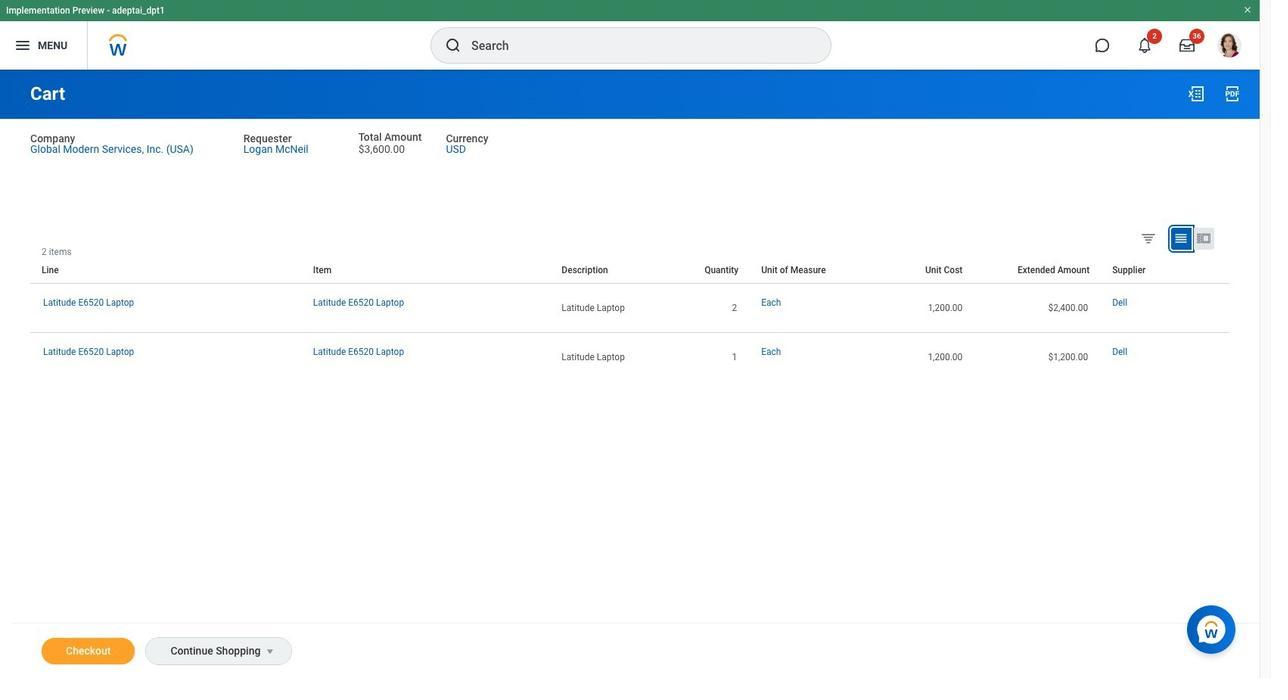 Task type: locate. For each thing, give the bounding box(es) containing it.
caret down image
[[261, 646, 280, 658]]

profile logan mcneil image
[[1218, 33, 1242, 61]]

Search Workday  search field
[[472, 29, 800, 62]]

notifications large image
[[1138, 38, 1153, 53]]

banner
[[0, 0, 1260, 70]]

inbox large image
[[1180, 38, 1195, 53]]

Toggle to List Detail view radio
[[1194, 228, 1215, 250]]

close environment banner image
[[1244, 5, 1253, 14]]

option group
[[1138, 227, 1226, 253]]

main content
[[0, 70, 1260, 678]]

Toggle to Grid view radio
[[1172, 228, 1192, 250]]

toggle to grid view image
[[1174, 231, 1189, 246]]

toolbar
[[1219, 247, 1230, 257]]



Task type: describe. For each thing, give the bounding box(es) containing it.
view printable version (pdf) image
[[1224, 85, 1242, 103]]

toggle to list detail view image
[[1197, 231, 1212, 246]]

justify image
[[14, 36, 32, 54]]

search image
[[444, 36, 462, 54]]

export to excel image
[[1188, 85, 1206, 103]]

select to filter grid data image
[[1141, 230, 1157, 246]]



Task type: vqa. For each thing, say whether or not it's contained in the screenshot.
R- to the top
no



